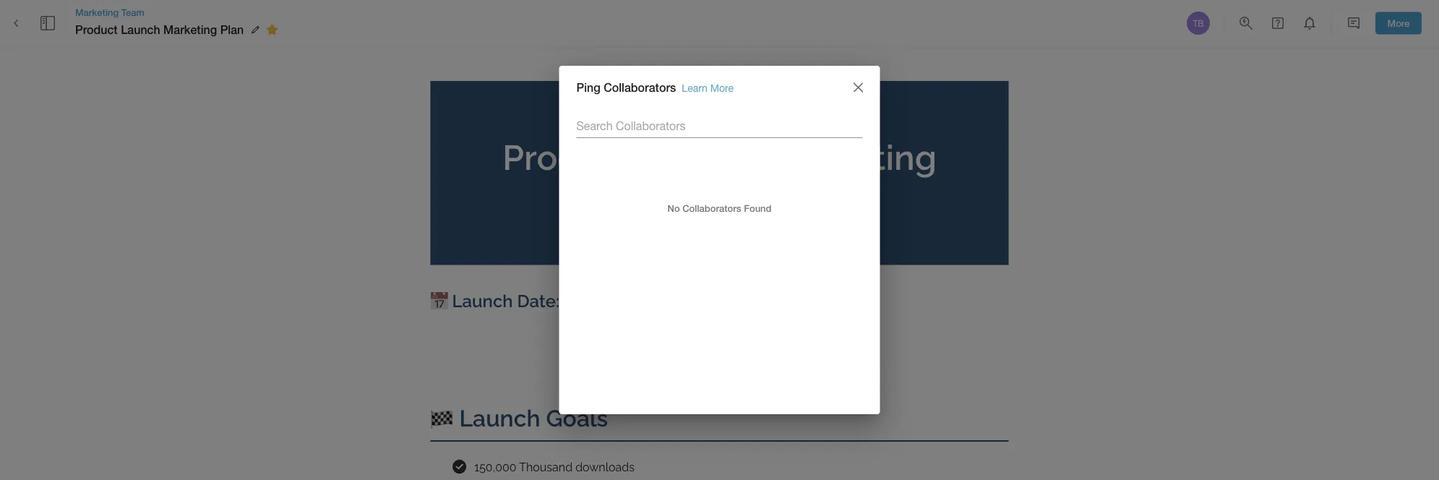 Task type: locate. For each thing, give the bounding box(es) containing it.
ping
[[577, 80, 601, 94]]

collaborators right no
[[683, 203, 742, 214]]

marketing inside product launch marketing plan
[[772, 137, 937, 178]]

0 vertical spatial product launch marketing plan
[[75, 23, 244, 36]]

0 vertical spatial collaborators
[[604, 80, 676, 94]]

collaborators for ping
[[604, 80, 676, 94]]

2 vertical spatial marketing
[[772, 137, 937, 178]]

collaborators
[[604, 80, 676, 94], [683, 203, 742, 214]]

marketing team
[[75, 6, 145, 18]]

more
[[1388, 17, 1411, 29], [711, 82, 734, 94]]

launch
[[121, 23, 160, 36], [642, 137, 764, 178], [452, 291, 513, 311], [460, 405, 541, 432]]

0 vertical spatial more
[[1388, 17, 1411, 29]]

📅
[[431, 291, 448, 311]]

0 horizontal spatial collaborators
[[604, 80, 676, 94]]

found
[[744, 203, 772, 214]]

1 horizontal spatial collaborators
[[683, 203, 742, 214]]

more button
[[1376, 12, 1423, 34]]

🏁 launch goals
[[431, 405, 608, 432]]

no collaborators found
[[668, 203, 772, 214]]

collaborators right "ping"
[[604, 80, 676, 94]]

1 vertical spatial more
[[711, 82, 734, 94]]

date:
[[518, 291, 560, 311]]

remove favorite image
[[263, 21, 281, 38]]

1 horizontal spatial more
[[1388, 17, 1411, 29]]

0 vertical spatial plan
[[220, 23, 244, 36]]

product launch marketing plan
[[75, 23, 244, 36], [503, 137, 946, 226]]

marketing team link
[[75, 6, 283, 19]]

0 horizontal spatial product
[[75, 23, 118, 36]]

plan left remove favorite icon
[[220, 23, 244, 36]]

plan
[[220, 23, 244, 36], [684, 186, 756, 226]]

1 horizontal spatial product
[[503, 137, 633, 178]]

tb button
[[1185, 9, 1213, 37]]

📅 launch date: jan 1, 2022
[[431, 291, 652, 311]]

launch up the 150,000
[[460, 405, 541, 432]]

plan right no
[[684, 186, 756, 226]]

0 horizontal spatial marketing
[[75, 6, 119, 18]]

1 vertical spatial plan
[[684, 186, 756, 226]]

1,
[[597, 291, 609, 311]]

jan
[[564, 291, 592, 311]]

1 vertical spatial marketing
[[164, 23, 217, 36]]

1 vertical spatial product
[[503, 137, 633, 178]]

2 horizontal spatial marketing
[[772, 137, 937, 178]]

marketing
[[75, 6, 119, 18], [164, 23, 217, 36], [772, 137, 937, 178]]

product
[[75, 23, 118, 36], [503, 137, 633, 178]]

launch right 📅
[[452, 291, 513, 311]]

0 horizontal spatial more
[[711, 82, 734, 94]]

150,000
[[475, 460, 517, 474]]

🏁
[[431, 405, 454, 432]]

1 vertical spatial collaborators
[[683, 203, 742, 214]]

1 horizontal spatial product launch marketing plan
[[503, 137, 946, 226]]



Task type: vqa. For each thing, say whether or not it's contained in the screenshot.
THE TEMPLATE
no



Task type: describe. For each thing, give the bounding box(es) containing it.
no
[[668, 203, 680, 214]]

launch down team
[[121, 23, 160, 36]]

team
[[121, 6, 145, 18]]

more inside ping collaborators learn more
[[711, 82, 734, 94]]

0 vertical spatial marketing
[[75, 6, 119, 18]]

ping collaborators dialog
[[559, 66, 881, 414]]

150,000 thousand downloads
[[475, 460, 635, 474]]

1 horizontal spatial plan
[[684, 186, 756, 226]]

ping collaborators learn more
[[577, 80, 734, 94]]

launch up no collaborators found
[[642, 137, 764, 178]]

1 vertical spatial product launch marketing plan
[[503, 137, 946, 226]]

tb
[[1194, 18, 1205, 28]]

downloads
[[576, 460, 635, 474]]

0 vertical spatial product
[[75, 23, 118, 36]]

1 horizontal spatial marketing
[[164, 23, 217, 36]]

more inside button
[[1388, 17, 1411, 29]]

thousand
[[519, 460, 573, 474]]

2022
[[613, 291, 652, 311]]

Search Collaborators text field
[[577, 115, 863, 138]]

learn more link
[[682, 82, 734, 94]]

learn
[[682, 82, 708, 94]]

0 horizontal spatial product launch marketing plan
[[75, 23, 244, 36]]

goals
[[546, 405, 608, 432]]

0 horizontal spatial plan
[[220, 23, 244, 36]]

collaborators for no
[[683, 203, 742, 214]]



